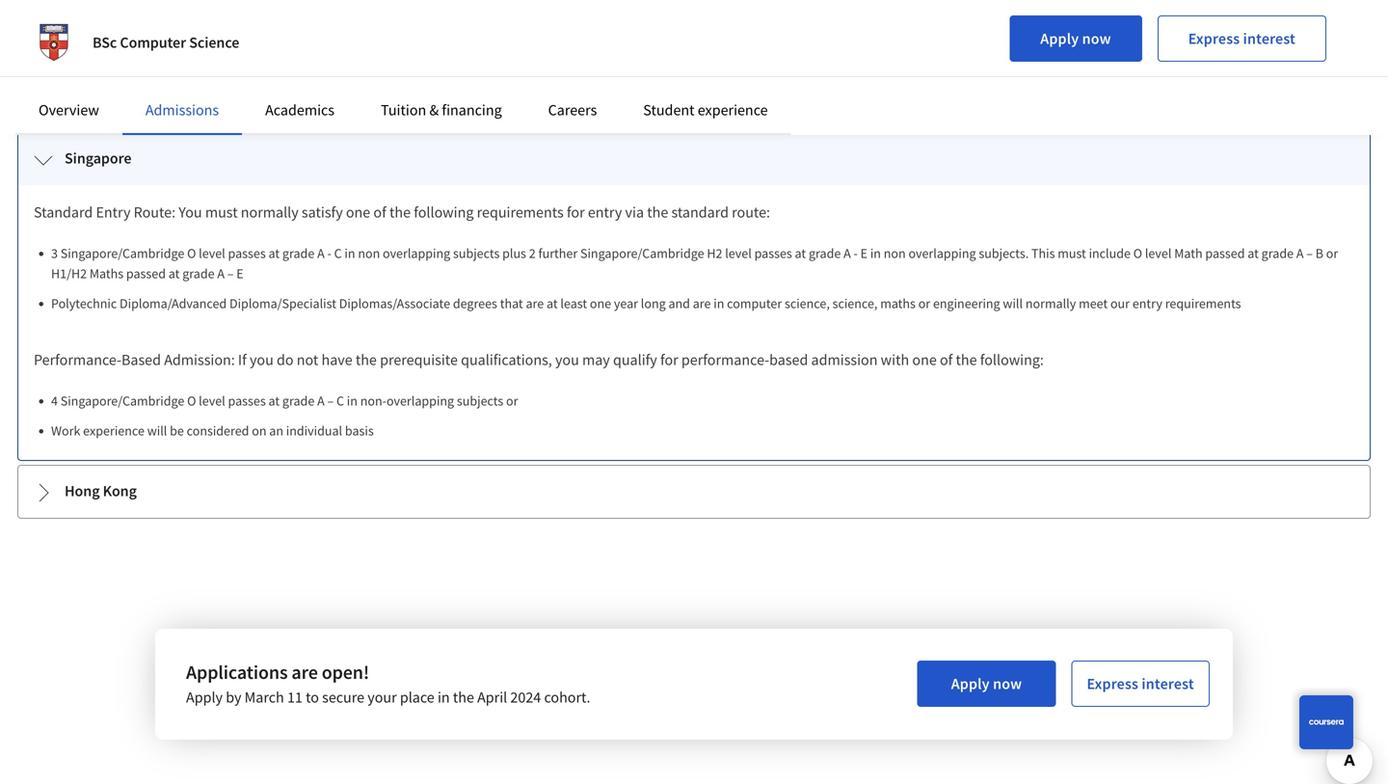Task type: locate. For each thing, give the bounding box(es) containing it.
on down year 10 all india board with 4 subjects each passed at 50% or above or
[[252, 89, 267, 107]]

student
[[644, 100, 695, 120]]

with
[[381, 29, 406, 47], [179, 59, 204, 77], [881, 350, 910, 369]]

list containing 3 singapore/cambridge o level passes at grade a - c in non overlapping subjects plus 2 further singapore/cambridge h2 level passes at grade a - e in non overlapping subjects. this must include o level math passed at grade a – b or h1/h2 maths passed at grade a – e
[[41, 243, 1355, 313]]

express interest for bsc computer science
[[1189, 29, 1296, 48]]

singapore/cambridge
[[61, 244, 184, 262], [581, 244, 705, 262], [61, 392, 184, 409]]

2 - from the left
[[854, 244, 858, 262]]

0 vertical spatial on
[[252, 89, 267, 107]]

least
[[561, 295, 587, 312]]

2 science, from the left
[[833, 295, 878, 312]]

1 vertical spatial on
[[252, 422, 267, 439]]

work experience will be considered on an individual basis down year 10 all india board with 4 subjects each passed at 50% or above or
[[51, 89, 374, 107]]

with inside list item
[[381, 29, 406, 47]]

or up careers at the left of the page
[[580, 29, 592, 47]]

0 vertical spatial individual
[[286, 89, 342, 107]]

1 vertical spatial one
[[590, 295, 612, 312]]

in left the computer
[[714, 295, 725, 312]]

0 vertical spatial normally
[[241, 203, 299, 222]]

at down year 12 higher secondary certificate (regional or all india) with 4 subjects each passed at 50% or above or
[[337, 59, 348, 77]]

are up to
[[292, 660, 318, 684]]

following:
[[981, 350, 1044, 369]]

work experience will be considered on an individual basis
[[51, 89, 374, 107], [51, 422, 374, 439]]

subjects down the certificate
[[216, 59, 262, 77]]

2 on from the top
[[252, 422, 267, 439]]

must inside 3 singapore/cambridge o level passes at grade a - c in non overlapping subjects plus 2 further singapore/cambridge h2 level passes at grade a - e in non overlapping subjects. this must include o level math passed at grade a – b or h1/h2 maths passed at grade a – e
[[1058, 244, 1087, 262]]

kong
[[103, 481, 137, 501]]

50%
[[553, 29, 577, 47], [351, 59, 375, 77]]

year inside list item
[[51, 29, 75, 47]]

2 vertical spatial one
[[913, 350, 937, 369]]

1 vertical spatial 50%
[[351, 59, 375, 77]]

1 vertical spatial requirements
[[1166, 295, 1242, 312]]

an down '4 singapore/cambridge o level passes at grade a – c in non-overlapping subjects or'
[[269, 422, 284, 439]]

1 vertical spatial will
[[1003, 295, 1023, 312]]

0 horizontal spatial entry
[[588, 203, 622, 222]]

1 horizontal spatial above
[[595, 29, 629, 47]]

may
[[582, 350, 610, 369]]

1 vertical spatial –
[[227, 265, 234, 282]]

in right the place
[[438, 688, 450, 707]]

– left b
[[1307, 244, 1314, 262]]

passes up diploma/specialist
[[228, 244, 266, 262]]

now
[[1083, 29, 1112, 48], [993, 674, 1022, 693]]

or up tuition
[[378, 59, 390, 77]]

0 vertical spatial basis
[[345, 89, 374, 107]]

of down "engineering"
[[940, 350, 953, 369]]

11
[[287, 688, 303, 707]]

work
[[51, 89, 80, 107], [51, 422, 80, 439]]

o down 'admission:' at the top left of the page
[[187, 392, 196, 409]]

all right 10
[[94, 59, 108, 77]]

0 horizontal spatial 4
[[51, 392, 58, 409]]

1 horizontal spatial express
[[1189, 29, 1241, 48]]

0 horizontal spatial are
[[292, 660, 318, 684]]

considered down '4 singapore/cambridge o level passes at grade a – c in non-overlapping subjects or'
[[187, 422, 249, 439]]

tuition & financing
[[381, 100, 502, 120]]

science, left maths
[[833, 295, 878, 312]]

each inside list item
[[265, 59, 292, 77]]

express interest button
[[1158, 15, 1327, 62], [1072, 661, 1210, 707]]

the right the have
[[356, 350, 377, 369]]

in
[[345, 244, 355, 262], [871, 244, 881, 262], [714, 295, 725, 312], [347, 392, 358, 409], [438, 688, 450, 707]]

0 vertical spatial express interest
[[1189, 29, 1296, 48]]

work experience will be considered on an individual basis list item
[[51, 88, 1355, 108], [51, 420, 1355, 441]]

1 vertical spatial express interest
[[1087, 674, 1195, 693]]

work up hong
[[51, 422, 80, 439]]

10
[[78, 59, 91, 77]]

passes for 4 singapore/cambridge o level passes at grade a – c in non-overlapping subjects or
[[228, 392, 266, 409]]

of right satisfy in the top left of the page
[[374, 203, 387, 222]]

polytechnic diploma/advanced diploma/specialist diplomas/associate degrees that are at least one year long and are in computer science, science, maths or engineering will normally meet our entry requirements list item
[[51, 293, 1355, 313]]

1 horizontal spatial apply
[[952, 674, 990, 693]]

1 horizontal spatial must
[[1058, 244, 1087, 262]]

2 work experience will be considered on an individual basis list item from the top
[[51, 420, 1355, 441]]

– down the have
[[327, 392, 334, 409]]

2 individual from the top
[[286, 422, 342, 439]]

2 work experience will be considered on an individual basis from the top
[[51, 422, 374, 439]]

engineering
[[934, 295, 1001, 312]]

or inside list item
[[506, 392, 518, 409]]

passes inside list item
[[228, 392, 266, 409]]

1 vertical spatial be
[[170, 422, 184, 439]]

at right math
[[1248, 244, 1259, 262]]

express interest for apply by march 11 to secure your place in the april 2024 cohort.
[[1087, 674, 1195, 693]]

0 horizontal spatial one
[[346, 203, 371, 222]]

h2
[[707, 244, 723, 262]]

0 vertical spatial all
[[328, 29, 343, 47]]

admissions link
[[145, 100, 219, 120]]

overlapping
[[383, 244, 451, 262], [909, 244, 977, 262], [387, 392, 454, 409]]

subjects
[[418, 29, 464, 47], [216, 59, 262, 77], [453, 244, 500, 262], [457, 392, 504, 409]]

or
[[314, 29, 326, 47], [580, 29, 592, 47], [632, 29, 644, 47], [378, 59, 390, 77], [430, 59, 442, 77], [1327, 244, 1339, 262], [919, 295, 931, 312], [506, 392, 518, 409]]

above up careers at the left of the page
[[595, 29, 629, 47]]

work down 10
[[51, 89, 80, 107]]

c for -
[[334, 244, 342, 262]]

now for bsc computer science
[[1083, 29, 1112, 48]]

1 vertical spatial apply now
[[952, 674, 1022, 693]]

0 horizontal spatial apply
[[186, 688, 223, 707]]

0 vertical spatial considered
[[187, 89, 249, 107]]

experience down "india"
[[83, 89, 145, 107]]

1 be from the top
[[170, 89, 184, 107]]

– inside list item
[[327, 392, 334, 409]]

1 vertical spatial with
[[179, 59, 204, 77]]

1 horizontal spatial 4
[[206, 59, 213, 77]]

cohort.
[[544, 688, 591, 707]]

0 vertical spatial interest
[[1244, 29, 1296, 48]]

1 individual from the top
[[286, 89, 342, 107]]

overlapping inside 4 singapore/cambridge o level passes at grade a – c in non-overlapping subjects or list item
[[387, 392, 454, 409]]

basis
[[345, 89, 374, 107], [345, 422, 374, 439]]

4 singapore/cambridge o level passes at grade a – c in non-overlapping subjects or list item
[[51, 391, 1355, 411]]

1 vertical spatial all
[[94, 59, 108, 77]]

2 horizontal spatial apply
[[1041, 29, 1079, 48]]

–
[[1307, 244, 1314, 262], [227, 265, 234, 282], [327, 392, 334, 409]]

2 horizontal spatial –
[[1307, 244, 1314, 262]]

are
[[526, 295, 544, 312], [693, 295, 711, 312], [292, 660, 318, 684]]

1 horizontal spatial –
[[327, 392, 334, 409]]

applications are open! apply by march 11 to secure your place in the april 2024 cohort.
[[186, 660, 591, 707]]

year left 10
[[51, 59, 75, 77]]

2024
[[511, 688, 541, 707]]

in left non-
[[347, 392, 358, 409]]

an down year 10 all india board with 4 subjects each passed at 50% or above or
[[269, 89, 284, 107]]

1 vertical spatial for
[[661, 350, 679, 369]]

1 horizontal spatial one
[[590, 295, 612, 312]]

1 vertical spatial work experience will be considered on an individual basis
[[51, 422, 374, 439]]

work experience will be considered on an individual basis list item down the year 10 all india board with 4 subjects each passed at 50% or above or list item
[[51, 88, 1355, 108]]

1 vertical spatial c
[[337, 392, 344, 409]]

0 vertical spatial express
[[1189, 29, 1241, 48]]

you left may
[[556, 350, 579, 369]]

1 work from the top
[[51, 89, 80, 107]]

or right b
[[1327, 244, 1339, 262]]

4 inside list item
[[206, 59, 213, 77]]

0 vertical spatial 50%
[[553, 29, 577, 47]]

entry
[[588, 203, 622, 222], [1133, 295, 1163, 312]]

science, right the computer
[[785, 295, 830, 312]]

0 horizontal spatial non
[[358, 244, 380, 262]]

the left the 'april'
[[453, 688, 474, 707]]

be down 'admission:' at the top left of the page
[[170, 422, 184, 439]]

0 horizontal spatial you
[[250, 350, 274, 369]]

will down based
[[147, 422, 167, 439]]

1 vertical spatial must
[[1058, 244, 1087, 262]]

subjects down qualifications,
[[457, 392, 504, 409]]

3 list from the top
[[41, 391, 1355, 441]]

individual down (regional
[[286, 89, 342, 107]]

apply now
[[1041, 29, 1112, 48], [952, 674, 1022, 693]]

50% up careers at the left of the page
[[553, 29, 577, 47]]

satisfy
[[302, 203, 343, 222]]

level right h2
[[725, 244, 752, 262]]

h1/h2
[[51, 265, 87, 282]]

e
[[861, 244, 868, 262], [237, 265, 244, 282]]

0 horizontal spatial each
[[265, 59, 292, 77]]

o for 4 singapore/cambridge o level passes at grade a – c in non-overlapping subjects or
[[187, 392, 196, 409]]

considered
[[187, 89, 249, 107], [187, 422, 249, 439]]

requirements
[[477, 203, 564, 222], [1166, 295, 1242, 312]]

year for year 10 all india board with 4 subjects each passed at 50% or above or
[[51, 59, 75, 77]]

singapore/cambridge up maths
[[61, 244, 184, 262]]

o inside list item
[[187, 392, 196, 409]]

apply now button for apply by march 11 to secure your place in the april 2024 cohort.
[[918, 661, 1056, 707]]

or right (regional
[[314, 29, 326, 47]]

1 vertical spatial an
[[269, 422, 284, 439]]

c inside 3 singapore/cambridge o level passes at grade a - c in non overlapping subjects plus 2 further singapore/cambridge h2 level passes at grade a - e in non overlapping subjects. this must include o level math passed at grade a – b or h1/h2 maths passed at grade a – e
[[334, 244, 342, 262]]

one left year
[[590, 295, 612, 312]]

1 horizontal spatial science,
[[833, 295, 878, 312]]

science
[[189, 33, 240, 52]]

overlapping up "engineering"
[[909, 244, 977, 262]]

normally left meet
[[1026, 295, 1077, 312]]

singapore/cambridge inside list item
[[61, 392, 184, 409]]

must right you
[[205, 203, 238, 222]]

2 vertical spatial with
[[881, 350, 910, 369]]

one right satisfy in the top left of the page
[[346, 203, 371, 222]]

each up the financing
[[467, 29, 494, 47]]

at down do
[[269, 392, 280, 409]]

maths
[[881, 295, 916, 312]]

the
[[390, 203, 411, 222], [647, 203, 669, 222], [356, 350, 377, 369], [956, 350, 978, 369], [453, 688, 474, 707]]

individual down '4 singapore/cambridge o level passes at grade a – c in non-overlapping subjects or'
[[286, 422, 342, 439]]

1 vertical spatial basis
[[345, 422, 374, 439]]

on
[[252, 89, 267, 107], [252, 422, 267, 439]]

with right india)
[[381, 29, 406, 47]]

1 vertical spatial express interest button
[[1072, 661, 1210, 707]]

at right h2
[[795, 244, 806, 262]]

0 vertical spatial work experience will be considered on an individual basis list item
[[51, 88, 1355, 108]]

secondary
[[134, 29, 194, 47]]

1 horizontal spatial are
[[526, 295, 544, 312]]

o down you
[[187, 244, 196, 262]]

-
[[327, 244, 332, 262], [854, 244, 858, 262]]

must right this
[[1058, 244, 1087, 262]]

o for 3 singapore/cambridge o level passes at grade a - c in non overlapping subjects plus 2 further singapore/cambridge h2 level passes at grade a - e in non overlapping subjects. this must include o level math passed at grade a – b or h1/h2 maths passed at grade a – e
[[187, 244, 196, 262]]

singapore/cambridge down based
[[61, 392, 184, 409]]

non up maths
[[884, 244, 906, 262]]

requirements down math
[[1166, 295, 1242, 312]]

express interest button for bsc computer science
[[1158, 15, 1327, 62]]

bsc
[[93, 33, 117, 52]]

requirements up plus
[[477, 203, 564, 222]]

1 horizontal spatial apply now
[[1041, 29, 1112, 48]]

1 vertical spatial year
[[51, 59, 75, 77]]

year
[[51, 29, 75, 47], [51, 59, 75, 77]]

normally inside polytechnic diploma/advanced diploma/specialist diplomas/associate degrees that are at least one year long and are in computer science, science, maths or engineering will normally meet our entry requirements list item
[[1026, 295, 1077, 312]]

subjects inside list item
[[216, 59, 262, 77]]

work experience will be considered on an individual basis down 'admission:' at the top left of the page
[[51, 422, 374, 439]]

2
[[529, 244, 536, 262]]

passed up the financing
[[496, 29, 536, 47]]

0 vertical spatial apply now
[[1041, 29, 1112, 48]]

with right board
[[179, 59, 204, 77]]

with inside list item
[[179, 59, 204, 77]]

entry left "via" in the left top of the page
[[588, 203, 622, 222]]

on down '4 singapore/cambridge o level passes at grade a – c in non-overlapping subjects or'
[[252, 422, 267, 439]]

considered down year 10 all india board with 4 subjects each passed at 50% or above or
[[187, 89, 249, 107]]

0 horizontal spatial apply now
[[952, 674, 1022, 693]]

0 vertical spatial must
[[205, 203, 238, 222]]

c inside list item
[[337, 392, 344, 409]]

1 year from the top
[[51, 29, 75, 47]]

express interest
[[1189, 29, 1296, 48], [1087, 674, 1195, 693]]

0 horizontal spatial science,
[[785, 295, 830, 312]]

non-
[[360, 392, 387, 409]]

1 horizontal spatial for
[[661, 350, 679, 369]]

1 horizontal spatial -
[[854, 244, 858, 262]]

or right maths
[[919, 295, 931, 312]]

2 horizontal spatial 4
[[408, 29, 415, 47]]

above inside list item
[[393, 59, 427, 77]]

2 non from the left
[[884, 244, 906, 262]]

express for apply by march 11 to secure your place in the april 2024 cohort.
[[1087, 674, 1139, 693]]

1 vertical spatial individual
[[286, 422, 342, 439]]

2 an from the top
[[269, 422, 284, 439]]

year inside list item
[[51, 59, 75, 77]]

0 vertical spatial of
[[374, 203, 387, 222]]

your
[[368, 688, 397, 707]]

march
[[245, 688, 284, 707]]

0 vertical spatial 4
[[408, 29, 415, 47]]

apply now for apply by march 11 to secure your place in the april 2024 cohort.
[[952, 674, 1022, 693]]

year 10 all india board with 4 subjects each passed at 50% or above or list item
[[51, 58, 1355, 78]]

c for –
[[337, 392, 344, 409]]

0 horizontal spatial interest
[[1142, 674, 1195, 693]]

0 horizontal spatial for
[[567, 203, 585, 222]]

route:
[[732, 203, 771, 222]]

passes for 3 singapore/cambridge o level passes at grade a - c in non overlapping subjects plus 2 further singapore/cambridge h2 level passes at grade a - e in non overlapping subjects. this must include o level math passed at grade a – b or h1/h2 maths passed at grade a – e
[[228, 244, 266, 262]]

at up careers at the left of the page
[[539, 29, 550, 47]]

are right that
[[526, 295, 544, 312]]

c
[[334, 244, 342, 262], [337, 392, 344, 409]]

a inside list item
[[317, 392, 325, 409]]

one inside list item
[[590, 295, 612, 312]]

non down standard entry route: you must normally satisfy one of the following requirements for entry via the standard route:
[[358, 244, 380, 262]]

1 horizontal spatial entry
[[1133, 295, 1163, 312]]

work experience will be considered on an individual basis list item down 4 singapore/cambridge o level passes at grade a – c in non-overlapping subjects or list item
[[51, 420, 1355, 441]]

one down maths
[[913, 350, 937, 369]]

overlapping for or
[[387, 392, 454, 409]]

2 work from the top
[[51, 422, 80, 439]]

&
[[430, 100, 439, 120]]

will inside list item
[[1003, 295, 1023, 312]]

above
[[595, 29, 629, 47], [393, 59, 427, 77]]

c down satisfy in the top left of the page
[[334, 244, 342, 262]]

subjects inside list item
[[457, 392, 504, 409]]

passes down if
[[228, 392, 266, 409]]

requirements inside polytechnic diploma/advanced diploma/specialist diplomas/associate degrees that are at least one year long and are in computer science, science, maths or engineering will normally meet our entry requirements list item
[[1166, 295, 1242, 312]]

1 vertical spatial entry
[[1133, 295, 1163, 312]]

are right and
[[693, 295, 711, 312]]

normally left satisfy in the top left of the page
[[241, 203, 299, 222]]

will down board
[[147, 89, 167, 107]]

c left non-
[[337, 392, 344, 409]]

0 vertical spatial apply now button
[[1010, 15, 1143, 62]]

are inside applications are open! apply by march 11 to secure your place in the april 2024 cohort.
[[292, 660, 318, 684]]

each down (regional
[[265, 59, 292, 77]]

1 vertical spatial express
[[1087, 674, 1139, 693]]

be
[[170, 89, 184, 107], [170, 422, 184, 439]]

0 vertical spatial be
[[170, 89, 184, 107]]

include
[[1089, 244, 1131, 262]]

diploma/specialist
[[230, 295, 337, 312]]

0 vertical spatial c
[[334, 244, 342, 262]]

list
[[41, 28, 1355, 108], [41, 243, 1355, 313], [41, 391, 1355, 441]]

1 vertical spatial apply now button
[[918, 661, 1056, 707]]

passes down route:
[[755, 244, 793, 262]]

list containing year 12 higher secondary certificate (regional or all india) with 4 subjects each passed at 50% or above or
[[41, 28, 1355, 108]]

the inside applications are open! apply by march 11 to secure your place in the april 2024 cohort.
[[453, 688, 474, 707]]

0 horizontal spatial of
[[374, 203, 387, 222]]

2 vertical spatial 4
[[51, 392, 58, 409]]

2 vertical spatial list
[[41, 391, 1355, 441]]

or down qualifications,
[[506, 392, 518, 409]]

with right admission
[[881, 350, 910, 369]]

year 12 higher secondary certificate (regional or all india) with 4 subjects each passed at 50% or above or list item
[[51, 28, 1355, 48]]

o
[[187, 244, 196, 262], [1134, 244, 1143, 262], [187, 392, 196, 409]]

further
[[539, 244, 578, 262]]

passed right math
[[1206, 244, 1246, 262]]

1 horizontal spatial all
[[328, 29, 343, 47]]

0 horizontal spatial all
[[94, 59, 108, 77]]

0 vertical spatial list
[[41, 28, 1355, 108]]

0 vertical spatial each
[[467, 29, 494, 47]]

2 list from the top
[[41, 243, 1355, 313]]

the right "via" in the left top of the page
[[647, 203, 669, 222]]

o right include
[[1134, 244, 1143, 262]]

0 horizontal spatial now
[[993, 674, 1022, 693]]

student experience link
[[644, 100, 768, 120]]

1 vertical spatial of
[[940, 350, 953, 369]]

1 list from the top
[[41, 28, 1355, 108]]

1 horizontal spatial of
[[940, 350, 953, 369]]

4 inside list item
[[408, 29, 415, 47]]

1 horizontal spatial now
[[1083, 29, 1112, 48]]

0 horizontal spatial requirements
[[477, 203, 564, 222]]

50% down india)
[[351, 59, 375, 77]]

2 horizontal spatial are
[[693, 295, 711, 312]]

performance-based admission: if you do not have the prerequisite qualifications, you may qualify for performance-based admission with one of the following:
[[34, 350, 1044, 369]]

0 vertical spatial with
[[381, 29, 406, 47]]

normally
[[241, 203, 299, 222], [1026, 295, 1077, 312]]

basis left tuition
[[345, 89, 374, 107]]

secure
[[322, 688, 365, 707]]

year left 12
[[51, 29, 75, 47]]

at inside the year 10 all india board with 4 subjects each passed at 50% or above or list item
[[337, 59, 348, 77]]

one
[[346, 203, 371, 222], [590, 295, 612, 312], [913, 350, 937, 369]]

for right qualify
[[661, 350, 679, 369]]

will right "engineering"
[[1003, 295, 1023, 312]]

open!
[[322, 660, 369, 684]]

be down board
[[170, 89, 184, 107]]

1 horizontal spatial you
[[556, 350, 579, 369]]

1 science, from the left
[[785, 295, 830, 312]]

1 vertical spatial list
[[41, 243, 1355, 313]]

2 year from the top
[[51, 59, 75, 77]]

apply
[[1041, 29, 1079, 48], [952, 674, 990, 693], [186, 688, 223, 707]]

list containing 4 singapore/cambridge o level passes at grade a – c in non-overlapping subjects or
[[41, 391, 1355, 441]]

1 vertical spatial normally
[[1026, 295, 1077, 312]]

0 horizontal spatial above
[[393, 59, 427, 77]]

financing
[[442, 100, 502, 120]]

basis down non-
[[345, 422, 374, 439]]

0 horizontal spatial 50%
[[351, 59, 375, 77]]

interest for apply by march 11 to secure your place in the april 2024 cohort.
[[1142, 674, 1195, 693]]

non
[[358, 244, 380, 262], [884, 244, 906, 262]]

4 down performance-
[[51, 392, 58, 409]]

must
[[205, 203, 238, 222], [1058, 244, 1087, 262]]

interest
[[1244, 29, 1296, 48], [1142, 674, 1195, 693]]

– up diploma/specialist
[[227, 265, 234, 282]]

0 vertical spatial will
[[147, 89, 167, 107]]

have
[[322, 350, 353, 369]]

1 vertical spatial interest
[[1142, 674, 1195, 693]]

4 right india)
[[408, 29, 415, 47]]

applications
[[186, 660, 288, 684]]

1 vertical spatial considered
[[187, 422, 249, 439]]

0 horizontal spatial must
[[205, 203, 238, 222]]

1 work experience will be considered on an individual basis from the top
[[51, 89, 374, 107]]

individual
[[286, 89, 342, 107], [286, 422, 342, 439]]



Task type: vqa. For each thing, say whether or not it's contained in the screenshot.
the topmost Earn
no



Task type: describe. For each thing, give the bounding box(es) containing it.
singapore/cambridge down "via" in the left top of the page
[[581, 244, 705, 262]]

hong kong
[[65, 481, 137, 501]]

1 you from the left
[[250, 350, 274, 369]]

admission:
[[164, 350, 235, 369]]

12
[[78, 29, 91, 47]]

apply now button for bsc computer science
[[1010, 15, 1143, 62]]

level down you
[[199, 244, 225, 262]]

india
[[111, 59, 139, 77]]

academics link
[[265, 100, 335, 120]]

level left math
[[1146, 244, 1172, 262]]

singapore button
[[18, 133, 1370, 185]]

passed inside list item
[[294, 59, 334, 77]]

2 horizontal spatial with
[[881, 350, 910, 369]]

b
[[1316, 244, 1324, 262]]

grade inside 4 singapore/cambridge o level passes at grade a – c in non-overlapping subjects or list item
[[282, 392, 315, 409]]

polytechnic
[[51, 295, 117, 312]]

at up diploma/advanced
[[169, 265, 180, 282]]

individual for 1st work experience will be considered on an individual basis list item from the bottom of the page
[[286, 422, 342, 439]]

via
[[625, 203, 644, 222]]

4 singapore/cambridge o level passes at grade a – c in non-overlapping subjects or
[[51, 392, 518, 409]]

1 work experience will be considered on an individual basis list item from the top
[[51, 88, 1355, 108]]

3
[[51, 244, 58, 262]]

admission
[[812, 350, 878, 369]]

standard
[[672, 203, 729, 222]]

year 12 higher secondary certificate (regional or all india) with 4 subjects each passed at 50% or above or
[[51, 29, 644, 47]]

year
[[614, 295, 638, 312]]

hong
[[65, 481, 100, 501]]

route:
[[134, 203, 176, 222]]

level inside list item
[[199, 392, 225, 409]]

not
[[297, 350, 319, 369]]

or up &
[[430, 59, 442, 77]]

3 singapore/cambridge o level passes at grade a - c in non overlapping subjects plus 2 further singapore/cambridge h2 level passes at grade a - e in non overlapping subjects. this must include o level math passed at grade a – b or h1/h2 maths passed at grade a – e
[[51, 244, 1339, 282]]

based
[[770, 350, 809, 369]]

singapore
[[65, 149, 132, 168]]

and
[[669, 295, 691, 312]]

qualify
[[613, 350, 658, 369]]

50% inside list item
[[351, 59, 375, 77]]

0 vertical spatial requirements
[[477, 203, 564, 222]]

performance-
[[682, 350, 770, 369]]

4 inside list item
[[51, 392, 58, 409]]

at inside 4 singapore/cambridge o level passes at grade a – c in non-overlapping subjects or list item
[[269, 392, 280, 409]]

april
[[477, 688, 508, 707]]

overview
[[39, 100, 99, 120]]

1 considered from the top
[[187, 89, 249, 107]]

2 considered from the top
[[187, 422, 249, 439]]

computer
[[120, 33, 186, 52]]

polytechnic diploma/advanced diploma/specialist diplomas/associate degrees that are at least one year long and are in computer science, science, maths or engineering will normally meet our entry requirements
[[51, 295, 1242, 312]]

degrees
[[453, 295, 498, 312]]

diplomas/associate
[[339, 295, 450, 312]]

2 basis from the top
[[345, 422, 374, 439]]

standard
[[34, 203, 93, 222]]

1 on from the top
[[252, 89, 267, 107]]

admissions
[[145, 100, 219, 120]]

qualifications,
[[461, 350, 552, 369]]

you
[[179, 203, 202, 222]]

careers
[[548, 100, 597, 120]]

long
[[641, 295, 666, 312]]

above inside list item
[[595, 29, 629, 47]]

board
[[142, 59, 176, 77]]

in up maths
[[871, 244, 881, 262]]

3 singapore/cambridge o level passes at grade a - c in non overlapping subjects plus 2 further singapore/cambridge h2 level passes at grade a - e in non overlapping subjects. this must include o level math passed at grade a – b or h1/h2 maths passed at grade a – e list item
[[51, 243, 1355, 284]]

math
[[1175, 244, 1203, 262]]

at up diploma/specialist
[[269, 244, 280, 262]]

each inside list item
[[467, 29, 494, 47]]

in inside list item
[[347, 392, 358, 409]]

the left following
[[390, 203, 411, 222]]

now for apply by march 11 to secure your place in the april 2024 cohort.
[[993, 674, 1022, 693]]

computer
[[727, 295, 782, 312]]

that
[[500, 295, 523, 312]]

entry
[[96, 203, 131, 222]]

singapore/cambridge for 3 singapore/cambridge o level passes at grade a - c in non overlapping subjects plus 2 further singapore/cambridge h2 level passes at grade a - e in non overlapping subjects. this must include o level math passed at grade a – b or h1/h2 maths passed at grade a – e
[[61, 244, 184, 262]]

plus
[[503, 244, 527, 262]]

subjects.
[[979, 244, 1029, 262]]

bsc computer science
[[93, 33, 240, 52]]

or up the year 10 all india board with 4 subjects each passed at 50% or above or list item
[[632, 29, 644, 47]]

individual for 2nd work experience will be considered on an individual basis list item from the bottom of the page
[[286, 89, 342, 107]]

2 you from the left
[[556, 350, 579, 369]]

student experience
[[644, 100, 768, 120]]

50% inside list item
[[553, 29, 577, 47]]

1 basis from the top
[[345, 89, 374, 107]]

(regional
[[258, 29, 311, 47]]

if
[[238, 350, 247, 369]]

following
[[414, 203, 474, 222]]

prerequisite
[[380, 350, 458, 369]]

the left 'following:'
[[956, 350, 978, 369]]

india)
[[345, 29, 378, 47]]

in inside applications are open! apply by march 11 to secure your place in the april 2024 cohort.
[[438, 688, 450, 707]]

interest for bsc computer science
[[1244, 29, 1296, 48]]

at inside polytechnic diploma/advanced diploma/specialist diplomas/associate degrees that are at least one year long and are in computer science, science, maths or engineering will normally meet our entry requirements list item
[[547, 295, 558, 312]]

passed right maths
[[126, 265, 166, 282]]

or inside 3 singapore/cambridge o level passes at grade a - c in non overlapping subjects plus 2 further singapore/cambridge h2 level passes at grade a - e in non overlapping subjects. this must include o level math passed at grade a – b or h1/h2 maths passed at grade a – e
[[1327, 244, 1339, 262]]

based
[[122, 350, 161, 369]]

apply for bsc computer science
[[1041, 29, 1079, 48]]

overview link
[[39, 100, 99, 120]]

0 vertical spatial for
[[567, 203, 585, 222]]

all inside list item
[[328, 29, 343, 47]]

tuition
[[381, 100, 427, 120]]

1 an from the top
[[269, 89, 284, 107]]

0 vertical spatial entry
[[588, 203, 622, 222]]

2 vertical spatial will
[[147, 422, 167, 439]]

to
[[306, 688, 319, 707]]

subjects up 'tuition & financing' link
[[418, 29, 464, 47]]

apply for apply by march 11 to secure your place in the april 2024 cohort.
[[952, 674, 990, 693]]

1 - from the left
[[327, 244, 332, 262]]

2 be from the top
[[170, 422, 184, 439]]

overlapping for plus
[[383, 244, 451, 262]]

performance-
[[34, 350, 122, 369]]

year for year 12 higher secondary certificate (regional or all india) with 4 subjects each passed at 50% or above or
[[51, 29, 75, 47]]

academics
[[265, 100, 335, 120]]

tuition & financing link
[[381, 100, 502, 120]]

singapore/cambridge for 4 singapore/cambridge o level passes at grade a – c in non-overlapping subjects or
[[61, 392, 184, 409]]

2 horizontal spatial one
[[913, 350, 937, 369]]

careers link
[[548, 100, 597, 120]]

higher
[[94, 29, 131, 47]]

year 10 all india board with 4 subjects each passed at 50% or above or
[[51, 59, 442, 77]]

apply inside applications are open! apply by march 11 to secure your place in the april 2024 cohort.
[[186, 688, 223, 707]]

by
[[226, 688, 242, 707]]

apply now for bsc computer science
[[1041, 29, 1112, 48]]

0 vertical spatial e
[[861, 244, 868, 262]]

in down standard entry route: you must normally satisfy one of the following requirements for entry via the standard route:
[[345, 244, 355, 262]]

university of london logo image
[[31, 19, 77, 66]]

entry inside list item
[[1133, 295, 1163, 312]]

1 non from the left
[[358, 244, 380, 262]]

our
[[1111, 295, 1130, 312]]

subjects inside 3 singapore/cambridge o level passes at grade a - c in non overlapping subjects plus 2 further singapore/cambridge h2 level passes at grade a - e in non overlapping subjects. this must include o level math passed at grade a – b or h1/h2 maths passed at grade a – e
[[453, 244, 500, 262]]

place
[[400, 688, 435, 707]]

experience up kong
[[83, 422, 145, 439]]

all inside list item
[[94, 59, 108, 77]]

experience down the year 10 all india board with 4 subjects each passed at 50% or above or list item
[[698, 100, 768, 120]]

express for bsc computer science
[[1189, 29, 1241, 48]]

certificate
[[197, 29, 255, 47]]

maths
[[90, 265, 124, 282]]

express interest button for apply by march 11 to secure your place in the april 2024 cohort.
[[1072, 661, 1210, 707]]

diploma/advanced
[[120, 295, 227, 312]]

at inside year 12 higher secondary certificate (regional or all india) with 4 subjects each passed at 50% or above or list item
[[539, 29, 550, 47]]

do
[[277, 350, 294, 369]]

1 vertical spatial e
[[237, 265, 244, 282]]



